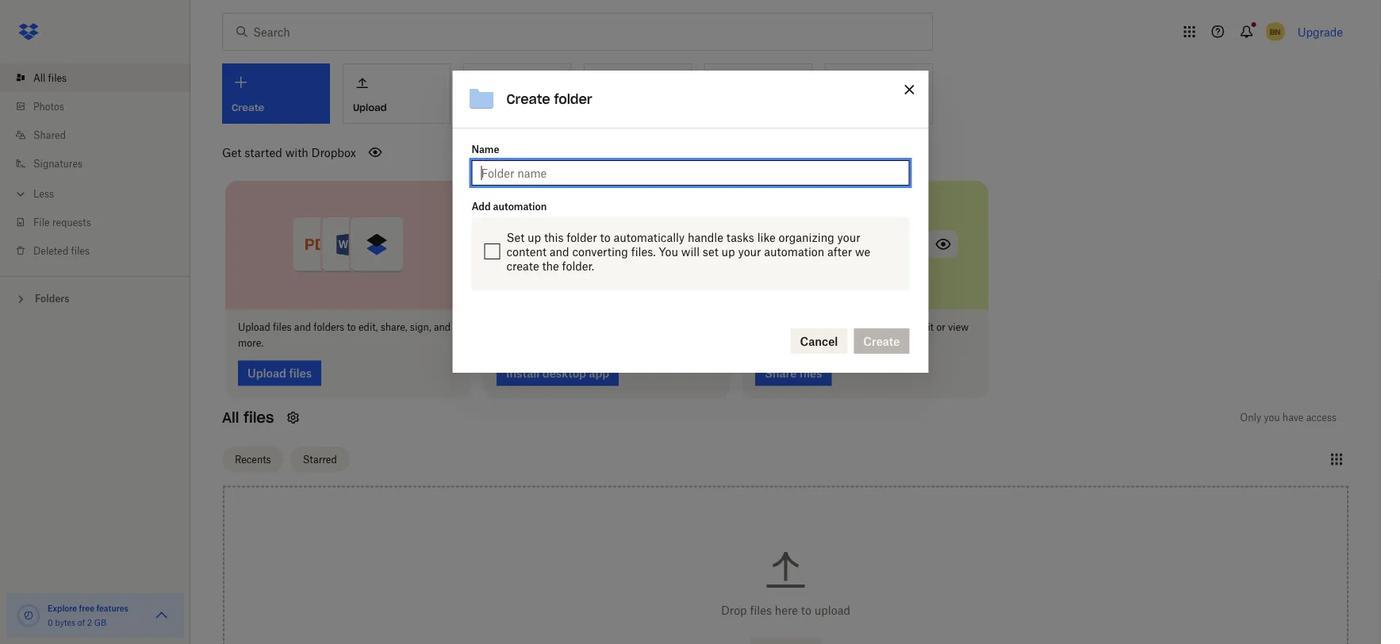 Task type: locate. For each thing, give the bounding box(es) containing it.
explore free features 0 bytes of 2 gb
[[48, 603, 128, 627]]

started
[[244, 146, 282, 159]]

1 horizontal spatial all files
[[222, 409, 274, 427]]

with for files
[[806, 321, 826, 333]]

drop files here to upload
[[721, 604, 850, 617]]

features
[[96, 603, 128, 613]]

and right sign,
[[434, 321, 451, 333]]

files
[[48, 72, 67, 84], [71, 245, 90, 257], [273, 321, 292, 333], [784, 321, 803, 333], [243, 409, 274, 427], [750, 604, 772, 617]]

1 vertical spatial all files
[[222, 409, 274, 427]]

your
[[837, 231, 860, 244], [738, 245, 761, 258]]

automation down organizing
[[764, 245, 824, 258]]

all up photos
[[33, 72, 45, 84]]

to
[[600, 231, 611, 244], [347, 321, 356, 333], [801, 604, 811, 617]]

all files link
[[13, 63, 190, 92]]

files up photos
[[48, 72, 67, 84]]

and left the folders
[[294, 321, 311, 333]]

0 horizontal spatial your
[[738, 245, 761, 258]]

to inside upload files and folders to edit, share, sign, and more.
[[347, 321, 356, 333]]

requests
[[52, 216, 91, 228]]

1 horizontal spatial your
[[837, 231, 860, 244]]

access
[[1306, 412, 1337, 424]]

0
[[48, 618, 53, 627]]

create
[[507, 91, 550, 107], [474, 101, 506, 114]]

upgrade link
[[1298, 25, 1343, 38]]

photos link
[[13, 92, 190, 121]]

up right set
[[722, 245, 735, 258]]

1 vertical spatial your
[[738, 245, 761, 258]]

folders
[[35, 293, 69, 305]]

files up "recents" button
[[243, 409, 274, 427]]

your down tasks
[[738, 245, 761, 258]]

0 horizontal spatial up
[[528, 231, 541, 244]]

0 vertical spatial with
[[285, 146, 308, 159]]

files inside list item
[[48, 72, 67, 84]]

get started with dropbox
[[222, 146, 356, 159]]

more.
[[238, 337, 263, 349]]

0 horizontal spatial all files
[[33, 72, 67, 84]]

add
[[472, 200, 491, 212]]

to up 'converting'
[[600, 231, 611, 244]]

files right upload
[[273, 321, 292, 333]]

and down this
[[550, 245, 569, 258]]

here
[[775, 604, 798, 617]]

less
[[33, 188, 54, 200]]

and inside set up this folder to automatically handle tasks like organizing your content and converting files. you will set up your automation after we create the folder.
[[550, 245, 569, 258]]

all
[[33, 72, 45, 84], [222, 409, 239, 427]]

all files
[[33, 72, 67, 84], [222, 409, 274, 427]]

files inside upload files and folders to edit, share, sign, and more.
[[273, 321, 292, 333]]

recents button
[[222, 447, 284, 472]]

2 horizontal spatial to
[[801, 604, 811, 617]]

up
[[528, 231, 541, 244], [722, 245, 735, 258]]

create folder
[[507, 91, 592, 107], [474, 101, 538, 114]]

or
[[936, 321, 946, 333]]

photos
[[33, 100, 64, 112]]

to for folder
[[600, 231, 611, 244]]

0 vertical spatial your
[[837, 231, 860, 244]]

folder inside set up this folder to automatically handle tasks like organizing your content and converting files. you will set up your automation after we create the folder.
[[567, 231, 597, 244]]

and left control
[[863, 321, 880, 333]]

all files up photos
[[33, 72, 67, 84]]

0 vertical spatial to
[[600, 231, 611, 244]]

1 vertical spatial with
[[806, 321, 826, 333]]

1 vertical spatial up
[[722, 245, 735, 258]]

set
[[507, 231, 525, 244]]

share
[[755, 321, 782, 333]]

like
[[757, 231, 776, 244]]

create inside button
[[474, 101, 506, 114]]

folders
[[314, 321, 344, 333]]

starred
[[303, 453, 337, 465]]

automation
[[493, 200, 547, 212], [764, 245, 824, 258]]

Name text field
[[481, 164, 900, 182]]

files right share
[[784, 321, 803, 333]]

1 horizontal spatial automation
[[764, 245, 824, 258]]

and
[[550, 245, 569, 258], [294, 321, 311, 333], [434, 321, 451, 333], [863, 321, 880, 333]]

gb
[[94, 618, 106, 627]]

files.
[[631, 245, 656, 258]]

2 vertical spatial to
[[801, 604, 811, 617]]

with up cancel
[[806, 321, 826, 333]]

automation up set
[[493, 200, 547, 212]]

with inside share files with anyone and control edit or view access.
[[806, 321, 826, 333]]

all up recents
[[222, 409, 239, 427]]

get
[[222, 146, 241, 159]]

share files with anyone and control edit or view access.
[[755, 321, 969, 349]]

all files up recents
[[222, 409, 274, 427]]

with right started
[[285, 146, 308, 159]]

0 horizontal spatial all
[[33, 72, 45, 84]]

only
[[1240, 412, 1261, 424]]

with
[[285, 146, 308, 159], [806, 321, 826, 333]]

1 vertical spatial automation
[[764, 245, 824, 258]]

0 vertical spatial all
[[33, 72, 45, 84]]

folder
[[554, 91, 592, 107], [509, 101, 538, 114], [567, 231, 597, 244]]

after
[[827, 245, 852, 258]]

cancel
[[800, 335, 838, 348]]

explore
[[48, 603, 77, 613]]

1 horizontal spatial with
[[806, 321, 826, 333]]

0 vertical spatial all files
[[33, 72, 67, 84]]

folder inside create folder button
[[509, 101, 538, 114]]

list
[[0, 54, 190, 276]]

upload
[[814, 604, 850, 617]]

0 vertical spatial automation
[[493, 200, 547, 212]]

create inside dialog
[[507, 91, 550, 107]]

deleted
[[33, 245, 68, 257]]

file requests
[[33, 216, 91, 228]]

free
[[79, 603, 94, 613]]

all inside list item
[[33, 72, 45, 84]]

deleted files link
[[13, 236, 190, 265]]

to left edit,
[[347, 321, 356, 333]]

to inside set up this folder to automatically handle tasks like organizing your content and converting files. you will set up your automation after we create the folder.
[[600, 231, 611, 244]]

dropbox
[[311, 146, 356, 159]]

1 horizontal spatial all
[[222, 409, 239, 427]]

1 vertical spatial to
[[347, 321, 356, 333]]

0 horizontal spatial with
[[285, 146, 308, 159]]

dropbox image
[[13, 16, 44, 48]]

you
[[1264, 412, 1280, 424]]

files right deleted
[[71, 245, 90, 257]]

all files inside list item
[[33, 72, 67, 84]]

edit,
[[358, 321, 378, 333]]

to right here at bottom right
[[801, 604, 811, 617]]

0 horizontal spatial to
[[347, 321, 356, 333]]

1 horizontal spatial to
[[600, 231, 611, 244]]

up up content
[[528, 231, 541, 244]]

your up after
[[837, 231, 860, 244]]

with for started
[[285, 146, 308, 159]]



Task type: describe. For each thing, give the bounding box(es) containing it.
create folder dialog
[[453, 71, 929, 373]]

create folder button
[[463, 63, 571, 124]]

signatures link
[[13, 149, 190, 178]]

will
[[681, 245, 700, 258]]

automation inside set up this folder to automatically handle tasks like organizing your content and converting files. you will set up your automation after we create the folder.
[[764, 245, 824, 258]]

signatures
[[33, 157, 83, 169]]

sign,
[[410, 321, 431, 333]]

folder.
[[562, 259, 594, 273]]

create folder inside dialog
[[507, 91, 592, 107]]

handle
[[688, 231, 723, 244]]

bytes
[[55, 618, 75, 627]]

you
[[659, 245, 678, 258]]

less image
[[13, 186, 29, 202]]

file
[[33, 216, 50, 228]]

share,
[[381, 321, 407, 333]]

shared link
[[13, 121, 190, 149]]

0 horizontal spatial automation
[[493, 200, 547, 212]]

deleted files
[[33, 245, 90, 257]]

we
[[855, 245, 870, 258]]

control
[[882, 321, 914, 333]]

2
[[87, 618, 92, 627]]

and inside share files with anyone and control edit or view access.
[[863, 321, 880, 333]]

shared
[[33, 129, 66, 141]]

create
[[507, 259, 539, 273]]

set
[[703, 245, 719, 258]]

automatically
[[614, 231, 685, 244]]

set up this folder to automatically handle tasks like organizing your content and converting files. you will set up your automation after we create the folder.
[[507, 231, 870, 273]]

the
[[542, 259, 559, 273]]

all files list item
[[0, 63, 190, 92]]

have
[[1283, 412, 1304, 424]]

to for folders
[[347, 321, 356, 333]]

1 horizontal spatial up
[[722, 245, 735, 258]]

add automation
[[472, 200, 547, 212]]

upload files and folders to edit, share, sign, and more.
[[238, 321, 451, 349]]

tasks
[[726, 231, 754, 244]]

folders button
[[0, 286, 190, 310]]

of
[[78, 618, 85, 627]]

edit
[[917, 321, 934, 333]]

upgrade
[[1298, 25, 1343, 38]]

files inside share files with anyone and control edit or view access.
[[784, 321, 803, 333]]

files left here at bottom right
[[750, 604, 772, 617]]

content
[[507, 245, 547, 258]]

converting
[[572, 245, 628, 258]]

cancel button
[[790, 329, 847, 354]]

create folder inside button
[[474, 101, 538, 114]]

0 vertical spatial up
[[528, 231, 541, 244]]

file requests link
[[13, 208, 190, 236]]

view
[[948, 321, 969, 333]]

upload
[[238, 321, 270, 333]]

list containing all files
[[0, 54, 190, 276]]

only you have access
[[1240, 412, 1337, 424]]

this
[[544, 231, 564, 244]]

anyone
[[828, 321, 860, 333]]

name
[[472, 143, 499, 155]]

drop
[[721, 604, 747, 617]]

access.
[[755, 337, 788, 349]]

quota usage element
[[16, 603, 41, 628]]

recents
[[235, 453, 271, 465]]

organizing
[[779, 231, 834, 244]]

1 vertical spatial all
[[222, 409, 239, 427]]

starred button
[[290, 447, 350, 472]]



Task type: vqa. For each thing, say whether or not it's contained in the screenshot.
bottom the 'App'
no



